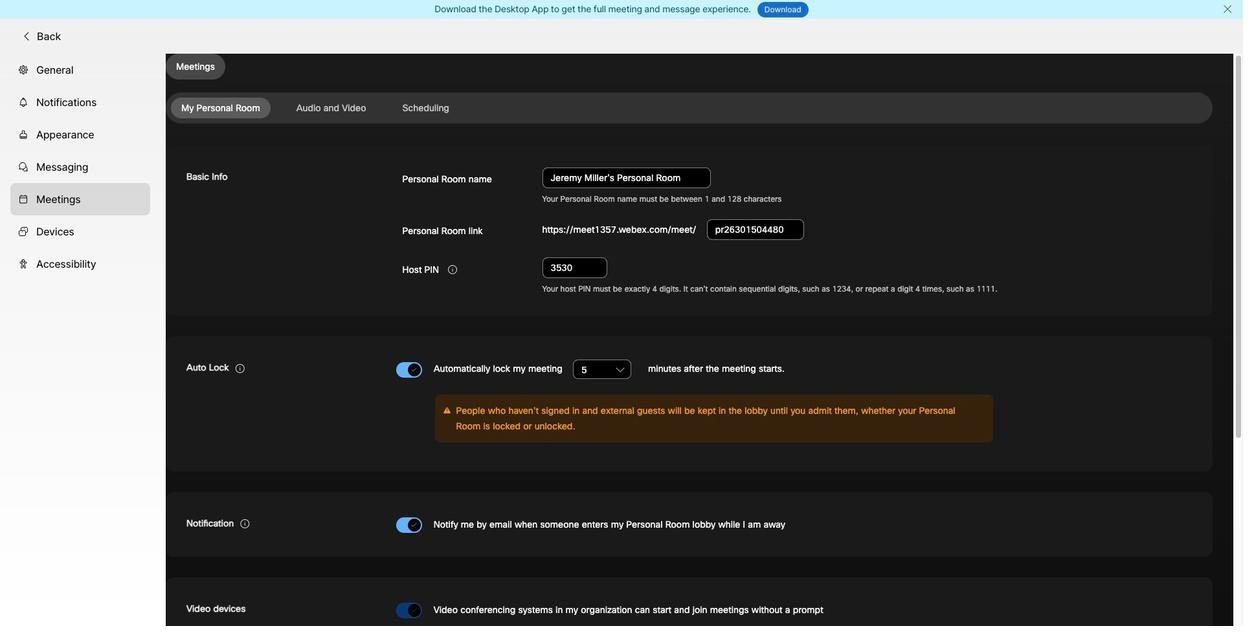 Task type: vqa. For each thing, say whether or not it's contained in the screenshot.
Connect people "Icon"
no



Task type: describe. For each thing, give the bounding box(es) containing it.
messaging tab
[[10, 151, 150, 183]]

accessibility tab
[[10, 248, 150, 280]]

appearance tab
[[10, 118, 150, 151]]

settings navigation
[[0, 54, 166, 627]]

devices tab
[[10, 215, 150, 248]]



Task type: locate. For each thing, give the bounding box(es) containing it.
general tab
[[10, 54, 150, 86]]

cancel_16 image
[[1222, 4, 1233, 14]]

notifications tab
[[10, 86, 150, 118]]

meetings tab
[[10, 183, 150, 215]]



